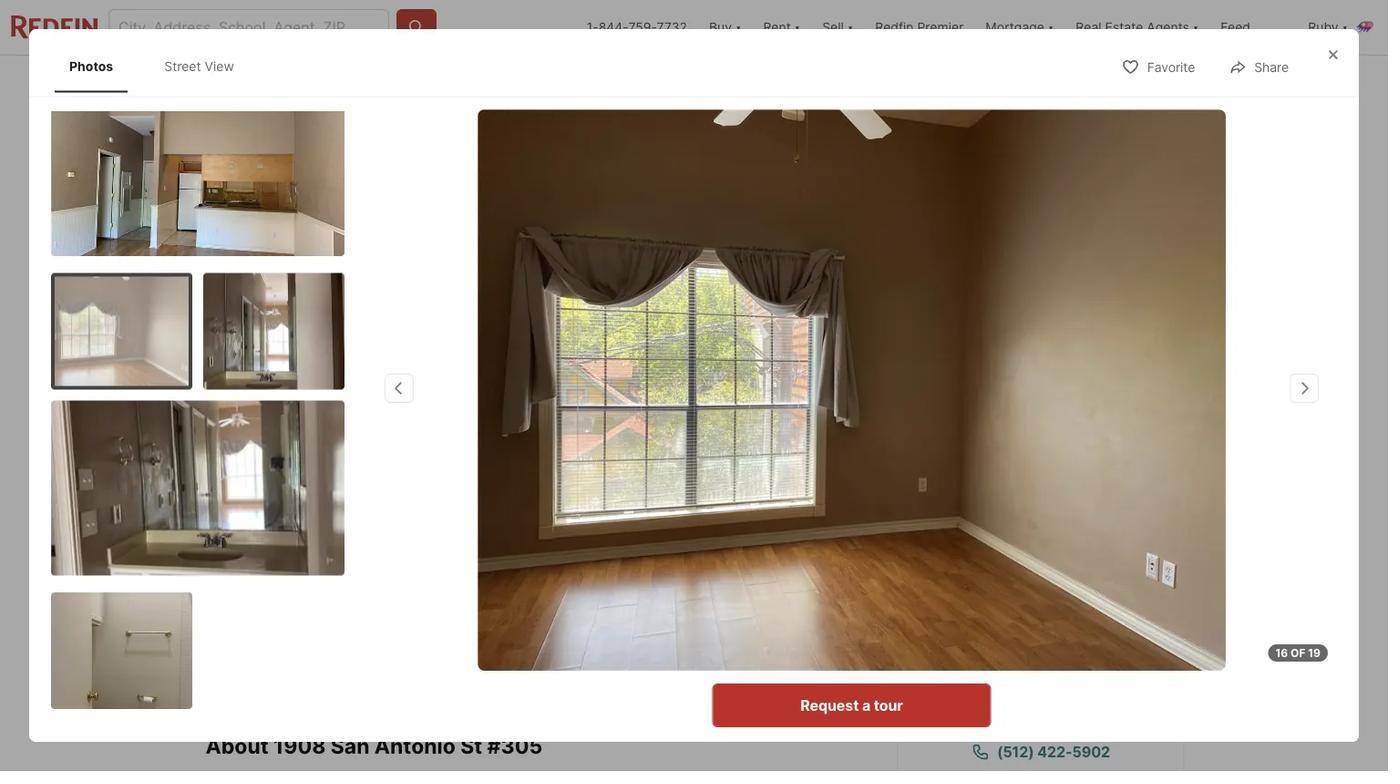 Task type: describe. For each thing, give the bounding box(es) containing it.
1-844-759-7732 link
[[587, 20, 688, 35]]

redfin premier
[[876, 20, 964, 35]]

street view inside button
[[261, 451, 333, 467]]

view inside button
[[302, 451, 333, 467]]

a for the top request a tour button
[[1052, 634, 1060, 652]]

request a tour button inside dialog
[[713, 684, 992, 728]]

16 of 19
[[1276, 647, 1321, 660]]

652 sq ft
[[522, 551, 562, 597]]

City, Address, School, Agent, ZIP search field
[[109, 9, 389, 46]]

$1,299
[[206, 551, 276, 576]]

street view button
[[220, 441, 349, 478]]

1 horizontal spatial share button
[[1214, 48, 1305, 85]]

3 tab from the left
[[484, 59, 580, 103]]

0 vertical spatial tour
[[1064, 634, 1093, 652]]

patio/balcony
[[432, 642, 502, 655]]

share inside request a tour dialog
[[1255, 60, 1289, 75]]

1908 san antonio st #305 image
[[478, 109, 1227, 671]]

78705
[[468, 516, 511, 534]]

(512) 422-5902
[[998, 743, 1111, 761]]

antonio inside the 1908 san antonio st #305
[[1084, 547, 1155, 569]]

0 vertical spatial 1908 san antonio st #305
[[206, 516, 386, 534]]

422-
[[1038, 743, 1073, 761]]

2 horizontal spatial 1908
[[997, 547, 1042, 569]]

1 horizontal spatial san
[[331, 733, 370, 759]]

baths
[[439, 579, 478, 597]]

contact
[[921, 547, 997, 569]]

/mo
[[276, 551, 316, 576]]

photos
[[69, 58, 113, 74]]

1-
[[587, 20, 599, 35]]

sq
[[522, 579, 540, 597]]

a for the send a message button
[[1023, 692, 1032, 710]]

request a tour inside request a tour dialog
[[801, 697, 904, 715]]

a for request a tour button in dialog
[[863, 697, 871, 715]]

(512) 422-5902 link
[[921, 730, 1162, 772]]

652
[[522, 551, 562, 576]]

0 horizontal spatial #305
[[350, 516, 386, 534]]

street view tab
[[150, 44, 249, 89]]

of
[[1291, 647, 1306, 660]]

price
[[206, 579, 240, 597]]

feed
[[1221, 20, 1251, 35]]

street for street view button
[[261, 451, 299, 467]]

844-
[[599, 20, 629, 35]]

(512)
[[998, 743, 1035, 761]]



Task type: vqa. For each thing, say whether or not it's contained in the screenshot.
1908 to the left
yes



Task type: locate. For each thing, give the bounding box(es) containing it.
1 horizontal spatial #305
[[488, 733, 543, 759]]

1 horizontal spatial street view
[[261, 451, 333, 467]]

0 horizontal spatial share button
[[1092, 61, 1183, 98]]

19 inside button
[[1093, 451, 1107, 467]]

0 vertical spatial st
[[331, 516, 346, 534]]

2 vertical spatial #305
[[488, 733, 543, 759]]

street inside 'tab'
[[164, 58, 201, 74]]

1 horizontal spatial 1908
[[274, 733, 326, 759]]

2 horizontal spatial antonio
[[1084, 547, 1155, 569]]

image image
[[51, 81, 345, 256], [206, 107, 891, 492], [898, 107, 1183, 296], [203, 273, 345, 390], [55, 277, 189, 386], [898, 303, 1183, 492], [51, 401, 345, 576], [51, 593, 192, 709]]

1 horizontal spatial st
[[461, 733, 483, 759]]

1 horizontal spatial 19
[[1309, 647, 1321, 660]]

send a message
[[984, 692, 1099, 710]]

1 vertical spatial 1908
[[997, 547, 1042, 569]]

redfin
[[876, 20, 914, 35]]

tour inside dialog
[[874, 697, 904, 715]]

1 vertical spatial view
[[302, 451, 333, 467]]

view
[[205, 58, 234, 74], [302, 451, 333, 467]]

0 vertical spatial 19
[[1093, 451, 1107, 467]]

#305
[[350, 516, 386, 534], [944, 574, 992, 596], [488, 733, 543, 759]]

0 horizontal spatial street view
[[164, 58, 234, 74]]

street
[[164, 58, 201, 74], [261, 451, 299, 467]]

1 horizontal spatial view
[[302, 451, 333, 467]]

1 horizontal spatial tour
[[1064, 634, 1093, 652]]

$1,299 /mo price
[[206, 551, 316, 597]]

1 vertical spatial tour
[[874, 697, 904, 715]]

tab
[[322, 59, 419, 103], [419, 59, 484, 103], [484, 59, 580, 103], [580, 59, 664, 103], [664, 59, 810, 103]]

request a tour dialog
[[29, 29, 1360, 742]]

0 horizontal spatial tour
[[874, 697, 904, 715]]

st inside the 1908 san antonio st #305
[[921, 574, 940, 596]]

request a tour
[[990, 634, 1093, 652], [801, 697, 904, 715]]

0 horizontal spatial 1908
[[206, 516, 240, 534]]

16
[[1276, 647, 1289, 660]]

message
[[1035, 692, 1099, 710]]

1 horizontal spatial request a tour
[[990, 634, 1093, 652]]

2 vertical spatial st
[[461, 733, 483, 759]]

0 vertical spatial #305
[[350, 516, 386, 534]]

2 vertical spatial san
[[331, 733, 370, 759]]

1 horizontal spatial a
[[1023, 692, 1032, 710]]

5902
[[1073, 743, 1111, 761]]

map entry image
[[777, 515, 869, 606]]

1 horizontal spatial antonio
[[375, 733, 456, 759]]

premier
[[918, 20, 964, 35]]

0 horizontal spatial street
[[164, 58, 201, 74]]

1 horizontal spatial share
[[1255, 60, 1289, 75]]

2 horizontal spatial #305
[[944, 574, 992, 596]]

19 inside request a tour dialog
[[1309, 647, 1321, 660]]

view inside 'tab'
[[205, 58, 234, 74]]

0 horizontal spatial 19
[[1093, 451, 1107, 467]]

1 vertical spatial 19
[[1309, 647, 1321, 660]]

feed button
[[1210, 0, 1298, 55]]

tour
[[1064, 634, 1093, 652], [874, 697, 904, 715]]

0 vertical spatial 1908
[[206, 516, 240, 534]]

1908 san antonio st #305
[[206, 516, 386, 534], [921, 547, 1155, 596]]

photos tab
[[55, 44, 128, 89]]

0 vertical spatial street view
[[164, 58, 234, 74]]

1 vertical spatial street view
[[261, 451, 333, 467]]

submit search image
[[408, 18, 426, 36]]

favorite
[[1148, 60, 1196, 75]]

1 vertical spatial request a tour
[[801, 697, 904, 715]]

0 vertical spatial request a tour button
[[921, 621, 1162, 665]]

street inside button
[[261, 451, 299, 467]]

user photo image
[[1356, 16, 1378, 38]]

1 vertical spatial request
[[801, 697, 859, 715]]

request a tour button
[[921, 621, 1162, 665], [713, 684, 992, 728]]

a
[[1052, 634, 1060, 652], [1023, 692, 1032, 710], [863, 697, 871, 715]]

2 vertical spatial 1908
[[274, 733, 326, 759]]

19 left photos
[[1093, 451, 1107, 467]]

share button
[[1214, 48, 1305, 85], [1092, 61, 1183, 98]]

4 tab from the left
[[580, 59, 664, 103]]

5 tab from the left
[[664, 59, 810, 103]]

request for the top request a tour button
[[990, 634, 1049, 652]]

request
[[990, 634, 1049, 652], [801, 697, 859, 715]]

st
[[331, 516, 346, 534], [921, 574, 940, 596], [461, 733, 483, 759]]

1 vertical spatial request a tour button
[[713, 684, 992, 728]]

send a message button
[[921, 679, 1162, 723]]

1 vertical spatial san
[[1046, 547, 1080, 569]]

7732
[[657, 20, 688, 35]]

19 photos
[[1093, 451, 1153, 467]]

redfin premier button
[[865, 0, 975, 55]]

0 vertical spatial request a tour
[[990, 634, 1093, 652]]

about 1908 san antonio st #305
[[206, 733, 543, 759]]

0 vertical spatial request
[[990, 634, 1049, 652]]

san inside the 1908 san antonio st #305
[[1046, 547, 1080, 569]]

2 horizontal spatial a
[[1052, 634, 1060, 652]]

1 horizontal spatial street
[[261, 451, 299, 467]]

1 vertical spatial 1908 san antonio st #305
[[921, 547, 1155, 596]]

antonio
[[274, 516, 327, 534], [1084, 547, 1155, 569], [375, 733, 456, 759]]

0 horizontal spatial request
[[801, 697, 859, 715]]

tab list inside request a tour dialog
[[51, 40, 267, 93]]

favorite button
[[1107, 48, 1211, 85]]

2 tab from the left
[[419, 59, 484, 103]]

0 horizontal spatial san
[[244, 516, 270, 534]]

1-844-759-7732
[[587, 20, 688, 35]]

2 vertical spatial antonio
[[375, 733, 456, 759]]

1 vertical spatial #305
[[944, 574, 992, 596]]

19 right of
[[1309, 647, 1321, 660]]

1 vertical spatial st
[[921, 574, 940, 596]]

0 vertical spatial street
[[164, 58, 201, 74]]

0 horizontal spatial request a tour
[[801, 697, 904, 715]]

19 photos button
[[1052, 441, 1169, 478]]

ft
[[544, 579, 558, 597]]

a inside the send a message button
[[1023, 692, 1032, 710]]

0 horizontal spatial view
[[205, 58, 234, 74]]

0 horizontal spatial st
[[331, 516, 346, 534]]

share
[[1255, 60, 1289, 75], [1133, 72, 1168, 88]]

0 horizontal spatial share
[[1133, 72, 1168, 88]]

1 vertical spatial antonio
[[1084, 547, 1155, 569]]

tab list containing photos
[[51, 40, 267, 93]]

request inside dialog
[[801, 697, 859, 715]]

street for tab list containing photos
[[164, 58, 201, 74]]

san
[[244, 516, 270, 534], [1046, 547, 1080, 569], [331, 733, 370, 759]]

0 horizontal spatial antonio
[[274, 516, 327, 534]]

street view
[[164, 58, 234, 74], [261, 451, 333, 467]]

request for request a tour button in dialog
[[801, 697, 859, 715]]

0 vertical spatial san
[[244, 516, 270, 534]]

1 vertical spatial street
[[261, 451, 299, 467]]

1 horizontal spatial request
[[990, 634, 1049, 652]]

about
[[206, 733, 269, 759]]

photos
[[1110, 451, 1153, 467]]

2 horizontal spatial st
[[921, 574, 940, 596]]

1 horizontal spatial 1908 san antonio st #305
[[921, 547, 1155, 596]]

(512) 422-5902 button
[[921, 730, 1162, 772]]

0 horizontal spatial 1908 san antonio st #305
[[206, 516, 386, 534]]

send
[[984, 692, 1020, 710]]

0 horizontal spatial a
[[863, 697, 871, 715]]

2 horizontal spatial san
[[1046, 547, 1080, 569]]

a inside request a tour dialog
[[863, 697, 871, 715]]

0 vertical spatial antonio
[[274, 516, 327, 534]]

759-
[[629, 20, 657, 35]]

#305 inside the 1908 san antonio st #305
[[944, 574, 992, 596]]

19
[[1093, 451, 1107, 467], [1309, 647, 1321, 660]]

street view inside 'tab'
[[164, 58, 234, 74]]

0 vertical spatial view
[[205, 58, 234, 74]]

1908
[[206, 516, 240, 534], [997, 547, 1042, 569], [274, 733, 326, 759]]

tab list
[[51, 40, 267, 93], [206, 56, 825, 103]]

1 tab from the left
[[322, 59, 419, 103]]



